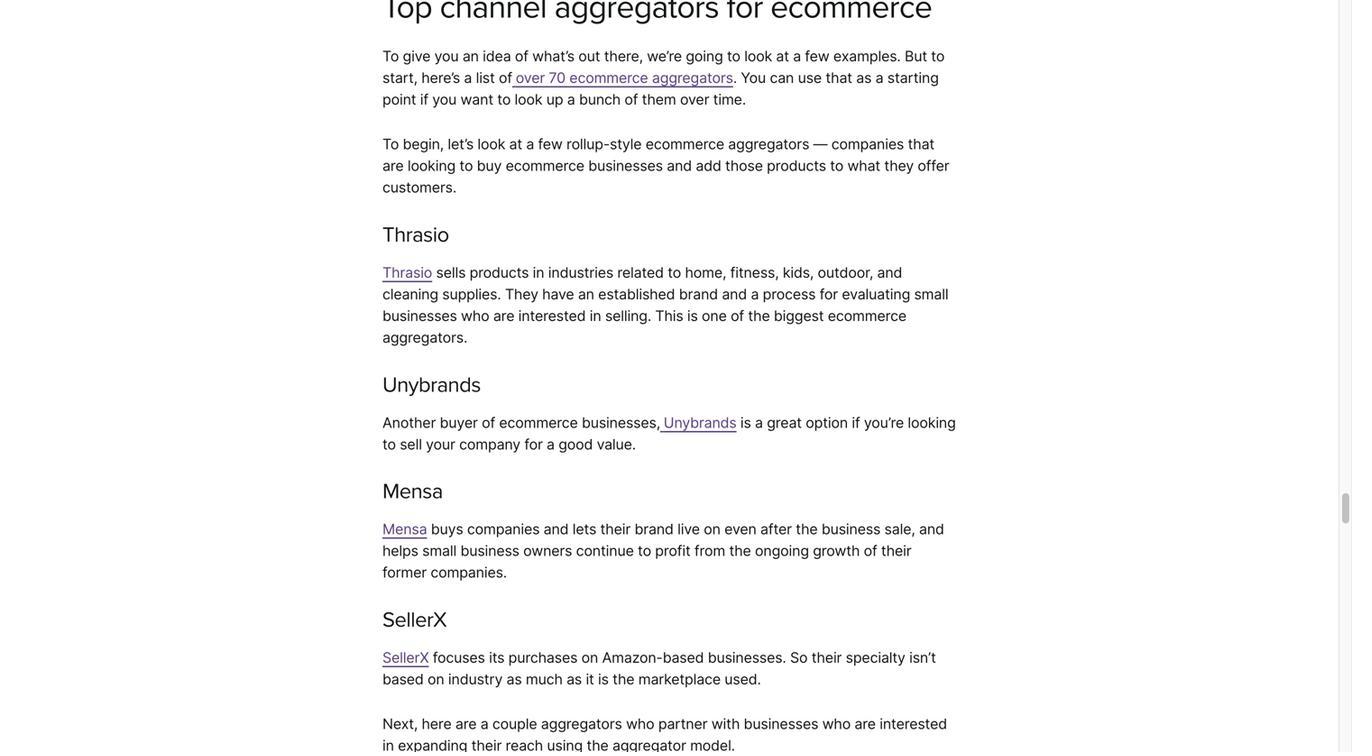 Task type: describe. For each thing, give the bounding box(es) containing it.
buyer
[[440, 414, 478, 431]]

they
[[505, 286, 538, 303]]

businesses inside next, here are a couple aggregators who partner with businesses who are interested in expanding their reach using the aggregator model.
[[744, 716, 819, 733]]

for inside sells products in industries related to home, fitness, kids, outdoor, and cleaning supplies. they have an established brand and a process for evaluating small businesses who are interested in selling. this is one of the biggest ecommerce aggregators.
[[820, 286, 838, 303]]

businesses inside to begin, let's look at a few rollup-style ecommerce aggregators — companies that are looking to buy ecommerce businesses and add those products to what they offer customers.
[[588, 157, 663, 175]]

purchases
[[509, 649, 578, 667]]

partner
[[658, 716, 708, 733]]

selling.
[[605, 307, 651, 325]]

list
[[476, 69, 495, 86]]

start,
[[383, 69, 418, 86]]

lets
[[573, 521, 596, 538]]

and up owners
[[544, 521, 569, 538]]

they
[[884, 157, 914, 175]]

few inside to give you an idea of what's out there, we're going to look at a few examples. but to start, here's a list of
[[805, 47, 830, 65]]

is inside sells products in industries related to home, fitness, kids, outdoor, and cleaning supplies. they have an established brand and a process for evaluating small businesses who are interested in selling. this is one of the biggest ecommerce aggregators.
[[687, 307, 698, 325]]

70
[[549, 69, 566, 86]]

expanding
[[398, 737, 468, 752]]

businesses.
[[708, 649, 786, 667]]

2 sellerx from the top
[[383, 649, 429, 667]]

buys companies and lets their brand live on even after the business sale, and helps small business owners continue to profit from the ongoing growth of their former companies.
[[383, 521, 944, 582]]

aggregators.
[[383, 329, 467, 346]]

helps
[[383, 542, 418, 560]]

for inside 'is a great option if you're looking to sell your company for a good value.'
[[524, 436, 543, 453]]

a left list
[[464, 69, 472, 86]]

at inside to begin, let's look at a few rollup-style ecommerce aggregators — companies that are looking to buy ecommerce businesses and add those products to what they offer customers.
[[509, 136, 522, 153]]

sell
[[400, 436, 422, 453]]

aggregators inside next, here are a couple aggregators who partner with businesses who are interested in expanding their reach using the aggregator model.
[[541, 716, 622, 733]]

mensa link
[[383, 521, 427, 538]]

have
[[542, 286, 574, 303]]

sells
[[436, 264, 466, 281]]

their inside next, here are a couple aggregators who partner with businesses who are interested in expanding their reach using the aggregator model.
[[471, 737, 502, 752]]

ecommerce up good
[[499, 414, 578, 431]]

to down the let's at the left top
[[460, 157, 473, 175]]

businesses inside sells products in industries related to home, fitness, kids, outdoor, and cleaning supplies. they have an established brand and a process for evaluating small businesses who are interested in selling. this is one of the biggest ecommerce aggregators.
[[383, 307, 457, 325]]

bunch
[[579, 91, 621, 108]]

profit
[[655, 542, 691, 560]]

ecommerce up bunch
[[570, 69, 648, 86]]

add
[[696, 157, 721, 175]]

aggregators inside to begin, let's look at a few rollup-style ecommerce aggregators — companies that are looking to buy ecommerce businesses and add those products to what they offer customers.
[[728, 136, 809, 153]]

are inside to begin, let's look at a few rollup-style ecommerce aggregators — companies that are looking to buy ecommerce businesses and add those products to what they offer customers.
[[383, 157, 404, 175]]

0 vertical spatial aggregators
[[652, 69, 733, 86]]

to inside sells products in industries related to home, fitness, kids, outdoor, and cleaning supplies. they have an established brand and a process for evaluating small businesses who are interested in selling. this is one of the biggest ecommerce aggregators.
[[668, 264, 681, 281]]

an inside sells products in industries related to home, fitness, kids, outdoor, and cleaning supplies. they have an established brand and a process for evaluating small businesses who are interested in selling. this is one of the biggest ecommerce aggregators.
[[578, 286, 594, 303]]

to begin, let's look at a few rollup-style ecommerce aggregators — companies that are looking to buy ecommerce businesses and add those products to what they offer customers.
[[383, 136, 950, 196]]

looking inside 'is a great option if you're looking to sell your company for a good value.'
[[908, 414, 956, 431]]

a up use
[[793, 47, 801, 65]]

small inside sells products in industries related to home, fitness, kids, outdoor, and cleaning supplies. they have an established brand and a process for evaluating small businesses who are interested in selling. this is one of the biggest ecommerce aggregators.
[[914, 286, 949, 303]]

former
[[383, 564, 427, 582]]

company
[[459, 436, 521, 453]]

them
[[642, 91, 676, 108]]

marketplace
[[638, 671, 721, 688]]

the right after
[[796, 521, 818, 538]]

industry
[[448, 671, 503, 688]]

of up company
[[482, 414, 495, 431]]

biggest
[[774, 307, 824, 325]]

—
[[813, 136, 828, 153]]

out
[[579, 47, 600, 65]]

growth
[[813, 542, 860, 560]]

next, here are a couple aggregators who partner with businesses who are interested in expanding their reach using the aggregator model.
[[383, 716, 947, 752]]

and up evaluating
[[877, 264, 902, 281]]

unybrands link
[[660, 414, 737, 431]]

is a great option if you're looking to sell your company for a good value.
[[383, 414, 956, 453]]

want
[[461, 91, 493, 108]]

look inside . you can use that as a starting point if you want to look up a bunch of them over time.
[[515, 91, 543, 108]]

even
[[725, 521, 757, 538]]

to inside 'is a great option if you're looking to sell your company for a good value.'
[[383, 436, 396, 453]]

ecommerce up 'add'
[[646, 136, 724, 153]]

0 vertical spatial in
[[533, 264, 544, 281]]

related
[[617, 264, 664, 281]]

interested inside sells products in industries related to home, fitness, kids, outdoor, and cleaning supplies. they have an established brand and a process for evaluating small businesses who are interested in selling. this is one of the biggest ecommerce aggregators.
[[518, 307, 586, 325]]

value.
[[597, 436, 636, 453]]

outdoor,
[[818, 264, 873, 281]]

are down 'specialty'
[[855, 716, 876, 733]]

we're
[[647, 47, 682, 65]]

2 horizontal spatial who
[[822, 716, 851, 733]]

to left what
[[830, 157, 844, 175]]

the down even
[[729, 542, 751, 560]]

a right up
[[567, 91, 575, 108]]

continue
[[576, 542, 634, 560]]

thrasio link
[[383, 264, 432, 281]]

great
[[767, 414, 802, 431]]

good
[[559, 436, 593, 453]]

industries
[[548, 264, 614, 281]]

a inside to begin, let's look at a few rollup-style ecommerce aggregators — companies that are looking to buy ecommerce businesses and add those products to what they offer customers.
[[526, 136, 534, 153]]

buys
[[431, 521, 463, 538]]

their up 'continue'
[[600, 521, 631, 538]]

1 sellerx from the top
[[383, 607, 447, 633]]

to for to give you an idea of what's out there, we're going to look at a few examples. but to start, here's a list of
[[383, 47, 399, 65]]

interested inside next, here are a couple aggregators who partner with businesses who are interested in expanding their reach using the aggregator model.
[[880, 716, 947, 733]]

buy
[[477, 157, 502, 175]]

from
[[695, 542, 725, 560]]

brand inside buys companies and lets their brand live on even after the business sale, and helps small business owners continue to profit from the ongoing growth of their former companies.
[[635, 521, 674, 538]]

evaluating
[[842, 286, 910, 303]]

1 vertical spatial business
[[461, 542, 520, 560]]

0 vertical spatial unybrands
[[383, 372, 481, 398]]

a inside sells products in industries related to home, fitness, kids, outdoor, and cleaning supplies. they have an established brand and a process for evaluating small businesses who are interested in selling. this is one of the biggest ecommerce aggregators.
[[751, 286, 759, 303]]

1 vertical spatial based
[[383, 671, 424, 688]]

the inside focuses its purchases on amazon-based businesses. so their specialty isn't based on industry as much as it is the marketplace used.
[[613, 671, 635, 688]]

style
[[610, 136, 642, 153]]

established
[[598, 286, 675, 303]]

specialty
[[846, 649, 906, 667]]

2 horizontal spatial in
[[590, 307, 601, 325]]

to give you an idea of what's out there, we're going to look at a few examples. but to start, here's a list of
[[383, 47, 945, 86]]

can
[[770, 69, 794, 86]]

are inside sells products in industries related to home, fitness, kids, outdoor, and cleaning supplies. they have an established brand and a process for evaluating small businesses who are interested in selling. this is one of the biggest ecommerce aggregators.
[[493, 307, 515, 325]]

.
[[733, 69, 737, 86]]

cleaning
[[383, 286, 438, 303]]

its
[[489, 649, 505, 667]]

focuses its purchases on amazon-based businesses. so their specialty isn't based on industry as much as it is the marketplace used.
[[383, 649, 936, 688]]

ecommerce down rollup-
[[506, 157, 584, 175]]

0 horizontal spatial as
[[507, 671, 522, 688]]

so
[[790, 649, 808, 667]]

starting
[[888, 69, 939, 86]]

0 horizontal spatial over
[[516, 69, 545, 86]]

give
[[403, 47, 431, 65]]

let's
[[448, 136, 474, 153]]

a left great
[[755, 414, 763, 431]]

if inside 'is a great option if you're looking to sell your company for a good value.'
[[852, 414, 860, 431]]

small inside buys companies and lets their brand live on even after the business sale, and helps small business owners continue to profit from the ongoing growth of their former companies.
[[422, 542, 457, 560]]

companies.
[[431, 564, 507, 582]]

to for to begin, let's look at a few rollup-style ecommerce aggregators — companies that are looking to buy ecommerce businesses and add those products to what they offer customers.
[[383, 136, 399, 153]]

after
[[761, 521, 792, 538]]

over 70 ecommerce aggregators link
[[512, 69, 733, 86]]

and inside to begin, let's look at a few rollup-style ecommerce aggregators — companies that are looking to buy ecommerce businesses and add those products to what they offer customers.
[[667, 157, 692, 175]]

the inside sells products in industries related to home, fitness, kids, outdoor, and cleaning supplies. they have an established brand and a process for evaluating small businesses who are interested in selling. this is one of the biggest ecommerce aggregators.
[[748, 307, 770, 325]]

idea
[[483, 47, 511, 65]]



Task type: locate. For each thing, give the bounding box(es) containing it.
look inside to give you an idea of what's out there, we're going to look at a few examples. but to start, here's a list of
[[744, 47, 772, 65]]

who inside sells products in industries related to home, fitness, kids, outdoor, and cleaning supplies. they have an established brand and a process for evaluating small businesses who are interested in selling. this is one of the biggest ecommerce aggregators.
[[461, 307, 489, 325]]

as left the it
[[567, 671, 582, 688]]

0 vertical spatial looking
[[408, 157, 456, 175]]

kids,
[[783, 264, 814, 281]]

a left rollup-
[[526, 136, 534, 153]]

1 vertical spatial to
[[383, 136, 399, 153]]

1 vertical spatial at
[[509, 136, 522, 153]]

is right the it
[[598, 671, 609, 688]]

0 horizontal spatial is
[[598, 671, 609, 688]]

2 vertical spatial on
[[428, 671, 444, 688]]

1 horizontal spatial brand
[[679, 286, 718, 303]]

0 horizontal spatial an
[[463, 47, 479, 65]]

on inside buys companies and lets their brand live on even after the business sale, and helps small business owners continue to profit from the ongoing growth of their former companies.
[[704, 521, 721, 538]]

0 horizontal spatial for
[[524, 436, 543, 453]]

small
[[914, 286, 949, 303], [422, 542, 457, 560]]

look up buy
[[478, 136, 505, 153]]

and left 'add'
[[667, 157, 692, 175]]

as inside . you can use that as a starting point if you want to look up a bunch of them over time.
[[856, 69, 872, 86]]

1 horizontal spatial few
[[805, 47, 830, 65]]

2 horizontal spatial look
[[744, 47, 772, 65]]

0 vertical spatial an
[[463, 47, 479, 65]]

who up aggregator
[[626, 716, 655, 733]]

0 vertical spatial on
[[704, 521, 721, 538]]

0 horizontal spatial unybrands
[[383, 372, 481, 398]]

businesses down style
[[588, 157, 663, 175]]

an
[[463, 47, 479, 65], [578, 286, 594, 303]]

to left begin,
[[383, 136, 399, 153]]

1 horizontal spatial on
[[582, 649, 598, 667]]

live
[[678, 521, 700, 538]]

. you can use that as a starting point if you want to look up a bunch of them over time.
[[383, 69, 939, 108]]

the down amazon-
[[613, 671, 635, 688]]

isn't
[[909, 649, 936, 667]]

0 vertical spatial few
[[805, 47, 830, 65]]

of right idea
[[515, 47, 529, 65]]

that inside . you can use that as a starting point if you want to look up a bunch of them over time.
[[826, 69, 852, 86]]

0 vertical spatial you
[[434, 47, 459, 65]]

products down —
[[767, 157, 826, 175]]

2 to from the top
[[383, 136, 399, 153]]

1 horizontal spatial who
[[626, 716, 655, 733]]

1 vertical spatial is
[[741, 414, 751, 431]]

1 mensa from the top
[[383, 479, 443, 505]]

is inside 'is a great option if you're looking to sell your company for a good value.'
[[741, 414, 751, 431]]

2 horizontal spatial as
[[856, 69, 872, 86]]

1 horizontal spatial unybrands
[[664, 414, 737, 431]]

to right want
[[497, 91, 511, 108]]

next,
[[383, 716, 418, 733]]

thrasio up cleaning
[[383, 264, 432, 281]]

of right growth
[[864, 542, 877, 560]]

of
[[515, 47, 529, 65], [499, 69, 512, 86], [625, 91, 638, 108], [731, 307, 744, 325], [482, 414, 495, 431], [864, 542, 877, 560]]

the inside next, here are a couple aggregators who partner with businesses who are interested in expanding their reach using the aggregator model.
[[587, 737, 609, 752]]

unybrands right the businesses,
[[664, 414, 737, 431]]

their right so
[[812, 649, 842, 667]]

1 horizontal spatial looking
[[908, 414, 956, 431]]

aggregators up those
[[728, 136, 809, 153]]

1 horizontal spatial an
[[578, 286, 594, 303]]

owners
[[523, 542, 572, 560]]

if right point
[[420, 91, 428, 108]]

0 horizontal spatial businesses
[[383, 307, 457, 325]]

1 vertical spatial few
[[538, 136, 563, 153]]

and down fitness, on the top right of page
[[722, 286, 747, 303]]

1 horizontal spatial if
[[852, 414, 860, 431]]

0 horizontal spatial business
[[461, 542, 520, 560]]

sellerx link
[[383, 649, 429, 667]]

0 vertical spatial sellerx
[[383, 607, 447, 633]]

to inside buys companies and lets their brand live on even after the business sale, and helps small business owners continue to profit from the ongoing growth of their former companies.
[[638, 542, 651, 560]]

what
[[848, 157, 881, 175]]

if inside . you can use that as a starting point if you want to look up a bunch of them over time.
[[420, 91, 428, 108]]

companies up what
[[832, 136, 904, 153]]

1 horizontal spatial as
[[567, 671, 582, 688]]

businesses,
[[582, 414, 660, 431]]

fitness,
[[730, 264, 779, 281]]

that right use
[[826, 69, 852, 86]]

0 horizontal spatial looking
[[408, 157, 456, 175]]

1 vertical spatial looking
[[908, 414, 956, 431]]

0 horizontal spatial companies
[[467, 521, 540, 538]]

over
[[516, 69, 545, 86], [680, 91, 709, 108]]

businesses
[[588, 157, 663, 175], [383, 307, 457, 325], [744, 716, 819, 733]]

1 thrasio from the top
[[383, 222, 449, 248]]

aggregator
[[613, 737, 686, 752]]

and right sale,
[[919, 521, 944, 538]]

the right using
[[587, 737, 609, 752]]

0 vertical spatial companies
[[832, 136, 904, 153]]

0 vertical spatial at
[[776, 47, 789, 65]]

based down sellerx link
[[383, 671, 424, 688]]

1 to from the top
[[383, 47, 399, 65]]

0 vertical spatial brand
[[679, 286, 718, 303]]

0 vertical spatial based
[[663, 649, 704, 667]]

1 horizontal spatial look
[[515, 91, 543, 108]]

0 vertical spatial thrasio
[[383, 222, 449, 248]]

what's
[[532, 47, 575, 65]]

looking right the you're
[[908, 414, 956, 431]]

to inside to give you an idea of what's out there, we're going to look at a few examples. but to start, here's a list of
[[383, 47, 399, 65]]

over left time.
[[680, 91, 709, 108]]

products
[[767, 157, 826, 175], [470, 264, 529, 281]]

look inside to begin, let's look at a few rollup-style ecommerce aggregators — companies that are looking to buy ecommerce businesses and add those products to what they offer customers.
[[478, 136, 505, 153]]

model.
[[690, 737, 735, 752]]

you
[[741, 69, 766, 86]]

for down another buyer of ecommerce businesses, unybrands
[[524, 436, 543, 453]]

0 horizontal spatial small
[[422, 542, 457, 560]]

are
[[383, 157, 404, 175], [493, 307, 515, 325], [456, 716, 477, 733], [855, 716, 876, 733]]

of inside sells products in industries related to home, fitness, kids, outdoor, and cleaning supplies. they have an established brand and a process for evaluating small businesses who are interested in selling. this is one of the biggest ecommerce aggregators.
[[731, 307, 744, 325]]

another
[[383, 414, 436, 431]]

of right one
[[731, 307, 744, 325]]

1 horizontal spatial small
[[914, 286, 949, 303]]

2 vertical spatial aggregators
[[541, 716, 622, 733]]

0 horizontal spatial that
[[826, 69, 852, 86]]

companies inside buys companies and lets their brand live on even after the business sale, and helps small business owners continue to profit from the ongoing growth of their former companies.
[[467, 521, 540, 538]]

of inside . you can use that as a starting point if you want to look up a bunch of them over time.
[[625, 91, 638, 108]]

unybrands up another
[[383, 372, 481, 398]]

use
[[798, 69, 822, 86]]

aggregators up using
[[541, 716, 622, 733]]

0 horizontal spatial products
[[470, 264, 529, 281]]

few left rollup-
[[538, 136, 563, 153]]

1 vertical spatial sellerx
[[383, 649, 429, 667]]

for down outdoor,
[[820, 286, 838, 303]]

0 vertical spatial small
[[914, 286, 949, 303]]

rollup-
[[567, 136, 610, 153]]

on
[[704, 521, 721, 538], [582, 649, 598, 667], [428, 671, 444, 688]]

sellerx up sellerx link
[[383, 607, 447, 633]]

brand inside sells products in industries related to home, fitness, kids, outdoor, and cleaning supplies. they have an established brand and a process for evaluating small businesses who are interested in selling. this is one of the biggest ecommerce aggregators.
[[679, 286, 718, 303]]

0 horizontal spatial look
[[478, 136, 505, 153]]

1 vertical spatial companies
[[467, 521, 540, 538]]

1 horizontal spatial that
[[908, 136, 935, 153]]

begin,
[[403, 136, 444, 153]]

to right but
[[931, 47, 945, 65]]

at inside to give you an idea of what's out there, we're going to look at a few examples. but to start, here's a list of
[[776, 47, 789, 65]]

who
[[461, 307, 489, 325], [626, 716, 655, 733], [822, 716, 851, 733]]

to inside to begin, let's look at a few rollup-style ecommerce aggregators — companies that are looking to buy ecommerce businesses and add those products to what they offer customers.
[[383, 136, 399, 153]]

ecommerce inside sells products in industries related to home, fitness, kids, outdoor, and cleaning supplies. they have an established brand and a process for evaluating small businesses who are interested in selling. this is one of the biggest ecommerce aggregators.
[[828, 307, 907, 325]]

1 vertical spatial look
[[515, 91, 543, 108]]

a down fitness, on the top right of page
[[751, 286, 759, 303]]

small right evaluating
[[914, 286, 949, 303]]

0 horizontal spatial interested
[[518, 307, 586, 325]]

time.
[[713, 91, 746, 108]]

1 horizontal spatial based
[[663, 649, 704, 667]]

companies
[[832, 136, 904, 153], [467, 521, 540, 538]]

business
[[822, 521, 881, 538], [461, 542, 520, 560]]

is inside focuses its purchases on amazon-based businesses. so their specialty isn't based on industry as much as it is the marketplace used.
[[598, 671, 609, 688]]

at right the let's at the left top
[[509, 136, 522, 153]]

1 horizontal spatial for
[[820, 286, 838, 303]]

on down 'focuses'
[[428, 671, 444, 688]]

2 horizontal spatial on
[[704, 521, 721, 538]]

are up customers. at left top
[[383, 157, 404, 175]]

1 vertical spatial products
[[470, 264, 529, 281]]

that
[[826, 69, 852, 86], [908, 136, 935, 153]]

reach
[[506, 737, 543, 752]]

who down 'specialty'
[[822, 716, 851, 733]]

2 vertical spatial look
[[478, 136, 505, 153]]

you inside . you can use that as a starting point if you want to look up a bunch of them over time.
[[432, 91, 457, 108]]

in up they
[[533, 264, 544, 281]]

point
[[383, 91, 416, 108]]

1 vertical spatial brand
[[635, 521, 674, 538]]

1 horizontal spatial interested
[[880, 716, 947, 733]]

option
[[806, 414, 848, 431]]

2 vertical spatial in
[[383, 737, 394, 752]]

2 mensa from the top
[[383, 521, 427, 538]]

0 horizontal spatial if
[[420, 91, 428, 108]]

2 horizontal spatial is
[[741, 414, 751, 431]]

but
[[905, 47, 927, 65]]

0 vertical spatial mensa
[[383, 479, 443, 505]]

0 horizontal spatial brand
[[635, 521, 674, 538]]

here
[[422, 716, 452, 733]]

for
[[820, 286, 838, 303], [524, 436, 543, 453]]

products inside sells products in industries related to home, fitness, kids, outdoor, and cleaning supplies. they have an established brand and a process for evaluating small businesses who are interested in selling. this is one of the biggest ecommerce aggregators.
[[470, 264, 529, 281]]

that up the offer
[[908, 136, 935, 153]]

0 vertical spatial products
[[767, 157, 826, 175]]

a down examples.
[[876, 69, 884, 86]]

brand up the profit
[[635, 521, 674, 538]]

sale,
[[885, 521, 915, 538]]

2 thrasio from the top
[[383, 264, 432, 281]]

business up growth
[[822, 521, 881, 538]]

interested down have
[[518, 307, 586, 325]]

products up they
[[470, 264, 529, 281]]

in down next,
[[383, 737, 394, 752]]

ongoing
[[755, 542, 809, 560]]

in inside next, here are a couple aggregators who partner with businesses who are interested in expanding their reach using the aggregator model.
[[383, 737, 394, 752]]

thrasio up thrasio link
[[383, 222, 449, 248]]

those
[[725, 157, 763, 175]]

ecommerce
[[570, 69, 648, 86], [646, 136, 724, 153], [506, 157, 584, 175], [828, 307, 907, 325], [499, 414, 578, 431]]

your
[[426, 436, 455, 453]]

1 vertical spatial an
[[578, 286, 594, 303]]

are right the here
[[456, 716, 477, 733]]

few
[[805, 47, 830, 65], [538, 136, 563, 153]]

1 horizontal spatial in
[[533, 264, 544, 281]]

interested
[[518, 307, 586, 325], [880, 716, 947, 733]]

2 vertical spatial is
[[598, 671, 609, 688]]

2 horizontal spatial businesses
[[744, 716, 819, 733]]

0 horizontal spatial at
[[509, 136, 522, 153]]

looking inside to begin, let's look at a few rollup-style ecommerce aggregators — companies that are looking to buy ecommerce businesses and add those products to what they offer customers.
[[408, 157, 456, 175]]

1 vertical spatial small
[[422, 542, 457, 560]]

process
[[763, 286, 816, 303]]

a down another buyer of ecommerce businesses, unybrands
[[547, 436, 555, 453]]

based up marketplace
[[663, 649, 704, 667]]

you up here's
[[434, 47, 459, 65]]

0 vertical spatial look
[[744, 47, 772, 65]]

1 vertical spatial if
[[852, 414, 860, 431]]

home,
[[685, 264, 727, 281]]

it
[[586, 671, 594, 688]]

a
[[793, 47, 801, 65], [464, 69, 472, 86], [876, 69, 884, 86], [567, 91, 575, 108], [526, 136, 534, 153], [751, 286, 759, 303], [755, 414, 763, 431], [547, 436, 555, 453], [481, 716, 489, 733]]

businesses right with
[[744, 716, 819, 733]]

businesses up 'aggregators.'
[[383, 307, 457, 325]]

1 vertical spatial unybrands
[[664, 414, 737, 431]]

over 70 ecommerce aggregators
[[516, 69, 733, 86]]

if
[[420, 91, 428, 108], [852, 414, 860, 431]]

an up list
[[463, 47, 479, 65]]

customers.
[[383, 179, 457, 196]]

in left the selling.
[[590, 307, 601, 325]]

brand
[[679, 286, 718, 303], [635, 521, 674, 538]]

0 horizontal spatial few
[[538, 136, 563, 153]]

based
[[663, 649, 704, 667], [383, 671, 424, 688]]

using
[[547, 737, 583, 752]]

1 vertical spatial businesses
[[383, 307, 457, 325]]

0 vertical spatial to
[[383, 47, 399, 65]]

to left the profit
[[638, 542, 651, 560]]

their down sale,
[[881, 542, 912, 560]]

0 vertical spatial that
[[826, 69, 852, 86]]

at up can
[[776, 47, 789, 65]]

of right list
[[499, 69, 512, 86]]

to
[[727, 47, 741, 65], [931, 47, 945, 65], [497, 91, 511, 108], [460, 157, 473, 175], [830, 157, 844, 175], [668, 264, 681, 281], [383, 436, 396, 453], [638, 542, 651, 560]]

who down supplies.
[[461, 307, 489, 325]]

with
[[712, 716, 740, 733]]

over inside . you can use that as a starting point if you want to look up a bunch of them over time.
[[680, 91, 709, 108]]

that inside to begin, let's look at a few rollup-style ecommerce aggregators — companies that are looking to buy ecommerce businesses and add those products to what they offer customers.
[[908, 136, 935, 153]]

products inside to begin, let's look at a few rollup-style ecommerce aggregators — companies that are looking to buy ecommerce businesses and add those products to what they offer customers.
[[767, 157, 826, 175]]

there,
[[604, 47, 643, 65]]

to up start,
[[383, 47, 399, 65]]

companies inside to begin, let's look at a few rollup-style ecommerce aggregators — companies that are looking to buy ecommerce businesses and add those products to what they offer customers.
[[832, 136, 904, 153]]

examples.
[[834, 47, 901, 65]]

0 vertical spatial businesses
[[588, 157, 663, 175]]

you down here's
[[432, 91, 457, 108]]

1 vertical spatial that
[[908, 136, 935, 153]]

small down buys
[[422, 542, 457, 560]]

you're
[[864, 414, 904, 431]]

look up you
[[744, 47, 772, 65]]

here's
[[422, 69, 460, 86]]

mensa up helps
[[383, 521, 427, 538]]

look
[[744, 47, 772, 65], [515, 91, 543, 108], [478, 136, 505, 153]]

few inside to begin, let's look at a few rollup-style ecommerce aggregators — companies that are looking to buy ecommerce businesses and add those products to what they offer customers.
[[538, 136, 563, 153]]

focuses
[[433, 649, 485, 667]]

0 vertical spatial if
[[420, 91, 428, 108]]

an inside to give you an idea of what's out there, we're going to look at a few examples. but to start, here's a list of
[[463, 47, 479, 65]]

if left the you're
[[852, 414, 860, 431]]

a inside next, here are a couple aggregators who partner with businesses who are interested in expanding their reach using the aggregator model.
[[481, 716, 489, 733]]

to inside . you can use that as a starting point if you want to look up a bunch of them over time.
[[497, 91, 511, 108]]

up
[[546, 91, 563, 108]]

0 horizontal spatial based
[[383, 671, 424, 688]]

0 vertical spatial business
[[822, 521, 881, 538]]

brand down home,
[[679, 286, 718, 303]]

the
[[748, 307, 770, 325], [796, 521, 818, 538], [729, 542, 751, 560], [613, 671, 635, 688], [587, 737, 609, 752]]

1 horizontal spatial businesses
[[588, 157, 663, 175]]

this
[[655, 307, 683, 325]]

of inside buys companies and lets their brand live on even after the business sale, and helps small business owners continue to profit from the ongoing growth of their former companies.
[[864, 542, 877, 560]]

as left much
[[507, 671, 522, 688]]

is left one
[[687, 307, 698, 325]]

look left up
[[515, 91, 543, 108]]

1 vertical spatial aggregators
[[728, 136, 809, 153]]

much
[[526, 671, 563, 688]]

1 horizontal spatial products
[[767, 157, 826, 175]]

on up the it
[[582, 649, 598, 667]]

another buyer of ecommerce businesses, unybrands
[[383, 414, 737, 431]]

0 vertical spatial for
[[820, 286, 838, 303]]

1 horizontal spatial business
[[822, 521, 881, 538]]

amazon-
[[602, 649, 663, 667]]

0 horizontal spatial who
[[461, 307, 489, 325]]

their inside focuses its purchases on amazon-based businesses. so their specialty isn't based on industry as much as it is the marketplace used.
[[812, 649, 842, 667]]

sellerx left 'focuses'
[[383, 649, 429, 667]]

over left the "70"
[[516, 69, 545, 86]]

as down examples.
[[856, 69, 872, 86]]

of down over 70 ecommerce aggregators at the top
[[625, 91, 638, 108]]

looking down begin,
[[408, 157, 456, 175]]

0 vertical spatial over
[[516, 69, 545, 86]]

is left great
[[741, 414, 751, 431]]

to up .
[[727, 47, 741, 65]]

mensa up 'mensa' link
[[383, 479, 443, 505]]

1 vertical spatial mensa
[[383, 521, 427, 538]]

few up use
[[805, 47, 830, 65]]

as
[[856, 69, 872, 86], [507, 671, 522, 688], [567, 671, 582, 688]]

1 horizontal spatial at
[[776, 47, 789, 65]]

1 vertical spatial in
[[590, 307, 601, 325]]

to left home,
[[668, 264, 681, 281]]

2 vertical spatial businesses
[[744, 716, 819, 733]]

you inside to give you an idea of what's out there, we're going to look at a few examples. but to start, here's a list of
[[434, 47, 459, 65]]

business up 'companies.'
[[461, 542, 520, 560]]

1 vertical spatial you
[[432, 91, 457, 108]]

the down process
[[748, 307, 770, 325]]

at
[[776, 47, 789, 65], [509, 136, 522, 153]]



Task type: vqa. For each thing, say whether or not it's contained in the screenshot.
Growing
no



